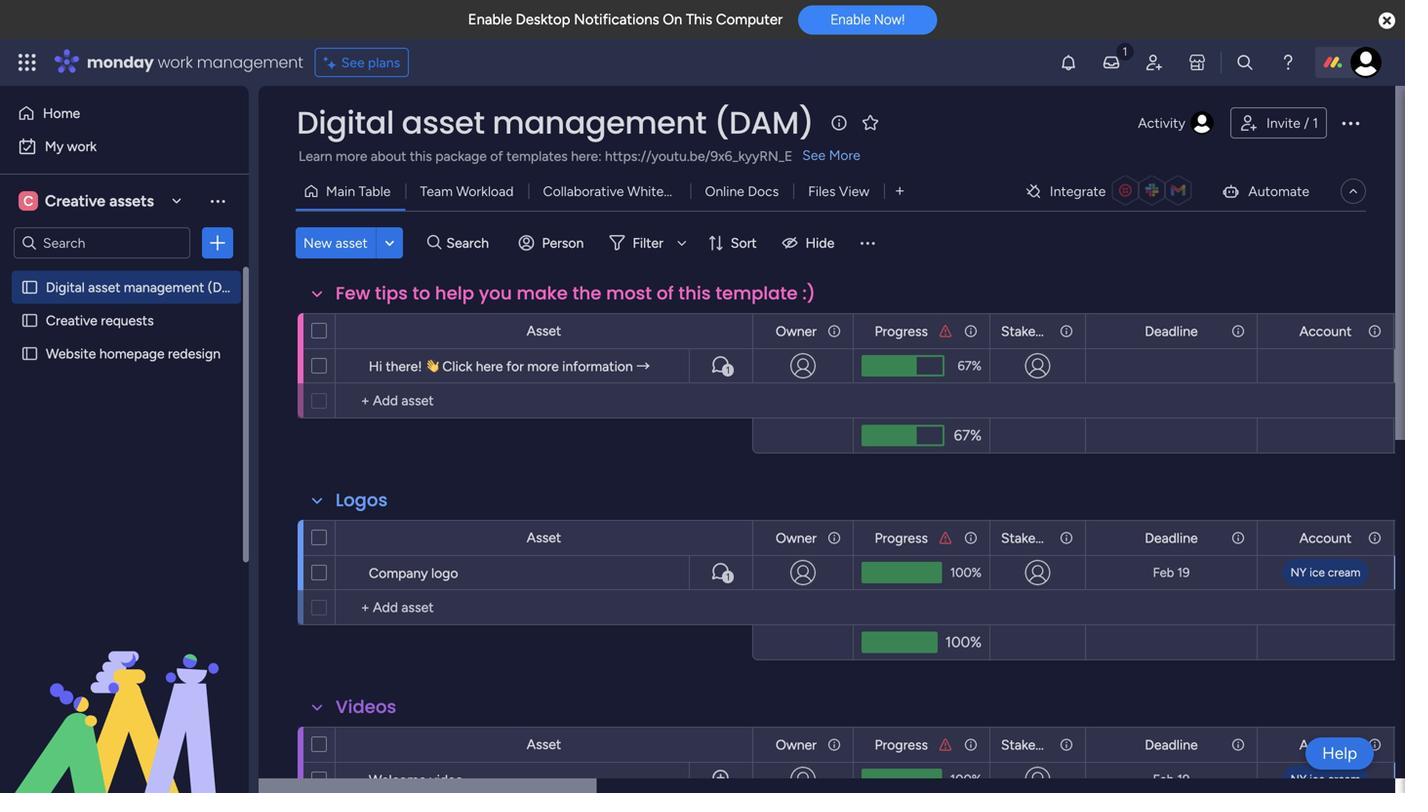 Task type: vqa. For each thing, say whether or not it's contained in the screenshot.
new
yes



Task type: describe. For each thing, give the bounding box(es) containing it.
automate
[[1249, 183, 1310, 200]]

enable desktop notifications on this computer
[[468, 11, 783, 28]]

3 owner field from the top
[[771, 735, 822, 756]]

c
[[23, 193, 33, 209]]

0 vertical spatial digital
[[297, 101, 394, 144]]

creative for creative assets
[[45, 192, 106, 210]]

this inside field
[[679, 281, 711, 306]]

more inside learn more about this package of templates here: https://youtu.be/9x6_kyyrn_e see more
[[336, 148, 368, 165]]

tips
[[375, 281, 408, 306]]

workspace options image
[[208, 191, 227, 211]]

hide
[[806, 235, 835, 251]]

3 deadline from the top
[[1146, 737, 1199, 754]]

show board description image
[[828, 113, 851, 133]]

team workload button
[[406, 176, 529, 207]]

1 owner field from the top
[[771, 321, 822, 342]]

monday marketplace image
[[1188, 53, 1208, 72]]

main table button
[[296, 176, 406, 207]]

template
[[716, 281, 798, 306]]

main table
[[326, 183, 391, 200]]

see plans button
[[315, 48, 409, 77]]

redesign
[[168, 346, 221, 362]]

1 stakehoders from the top
[[1002, 323, 1078, 340]]

team workload
[[420, 183, 514, 200]]

invite / 1 button
[[1231, 107, 1328, 139]]

workload
[[456, 183, 514, 200]]

0 vertical spatial (dam)
[[714, 101, 814, 144]]

workspace image
[[19, 190, 38, 212]]

new asset
[[304, 235, 368, 251]]

enable now!
[[831, 11, 905, 28]]

work for monday
[[158, 51, 193, 73]]

company logo
[[369, 565, 458, 582]]

👋
[[426, 358, 439, 375]]

2 stakehoders from the top
[[1002, 530, 1078, 547]]

2 horizontal spatial asset
[[402, 101, 485, 144]]

learn more about this package of templates here: https://youtu.be/9x6_kyyrn_e see more
[[299, 147, 861, 165]]

of inside field
[[657, 281, 674, 306]]

Videos field
[[331, 695, 402, 721]]

homepage
[[99, 346, 165, 362]]

lottie animation image
[[0, 597, 249, 794]]

2 ice from the top
[[1310, 773, 1326, 787]]

angle down image
[[385, 236, 395, 250]]

1 button for company logo
[[689, 556, 753, 591]]

of inside learn more about this package of templates here: https://youtu.be/9x6_kyyrn_e see more
[[490, 148, 503, 165]]

1 vertical spatial management
[[493, 101, 707, 144]]

most
[[607, 281, 652, 306]]

2 feb 19 from the top
[[1154, 772, 1190, 788]]

1 ice from the top
[[1310, 566, 1326, 580]]

files view button
[[794, 176, 885, 207]]

learn
[[299, 148, 333, 165]]

person
[[542, 235, 584, 251]]

there's a configuration issue.
select which status columns will affect the progress calculation image for 3rd 'progress' 'field' from the top
[[938, 738, 954, 753]]

options image
[[1340, 111, 1363, 135]]

options image
[[208, 233, 227, 253]]

logos
[[336, 488, 388, 513]]

there's a configuration issue.
select which status columns will affect the progress calculation image for 2nd 'progress' 'field' from the top
[[938, 531, 954, 546]]

integrate
[[1050, 183, 1107, 200]]

→
[[637, 358, 650, 375]]

main
[[326, 183, 355, 200]]

hi
[[369, 358, 382, 375]]

1 progress field from the top
[[870, 321, 933, 342]]

https://youtu.be/9x6_kyyrn_e
[[605, 148, 793, 165]]

whiteboard
[[628, 183, 700, 200]]

you
[[479, 281, 512, 306]]

package
[[436, 148, 487, 165]]

1 for company logo
[[726, 572, 730, 583]]

website homepage redesign
[[46, 346, 221, 362]]

creative requests
[[46, 312, 154, 329]]

1 for hi there!   👋  click here for more information  →
[[726, 365, 730, 376]]

public board image for website homepage redesign
[[21, 345, 39, 363]]

person button
[[511, 227, 596, 259]]

enable for enable desktop notifications on this computer
[[468, 11, 512, 28]]

arrow down image
[[671, 231, 694, 255]]

home
[[43, 105, 80, 122]]

1 horizontal spatial column information image
[[1231, 324, 1247, 339]]

welcome video
[[369, 772, 464, 789]]

2 feb from the top
[[1154, 772, 1175, 788]]

invite members image
[[1145, 53, 1165, 72]]

3 deadline field from the top
[[1141, 735, 1204, 756]]

integrate button
[[1017, 171, 1206, 212]]

files view
[[809, 183, 870, 200]]

click
[[443, 358, 473, 375]]

help button
[[1306, 738, 1375, 770]]

now!
[[875, 11, 905, 28]]

sort button
[[700, 227, 769, 259]]

0 vertical spatial management
[[197, 51, 303, 73]]

1 + add asset text field from the top
[[346, 390, 744, 413]]

67
[[958, 358, 972, 374]]

collaborative whiteboard online docs
[[543, 183, 779, 200]]

work for my
[[67, 138, 97, 155]]

owner for 1st owner field from the bottom of the page
[[776, 737, 817, 754]]

invite / 1
[[1267, 115, 1319, 131]]

2 19 from the top
[[1178, 772, 1190, 788]]

Search field
[[442, 229, 500, 257]]

asset inside list box
[[88, 279, 120, 296]]

progress for third 'progress' 'field' from the bottom
[[875, 323, 928, 340]]

videos
[[336, 695, 397, 720]]

1 ny from the top
[[1291, 566, 1307, 580]]

files
[[809, 183, 836, 200]]

digital asset management (dam) inside list box
[[46, 279, 248, 296]]

2 ny from the top
[[1291, 773, 1307, 787]]

1 button for hi there!   👋  click here for more information  →
[[689, 349, 753, 384]]

1 stakehoders field from the top
[[997, 321, 1078, 342]]

website
[[46, 346, 96, 362]]

help image
[[1279, 53, 1299, 72]]

owner for 1st owner field from the top
[[776, 323, 817, 340]]

see inside button
[[341, 54, 365, 71]]

logo
[[432, 565, 458, 582]]

1 cream from the top
[[1329, 566, 1361, 580]]

0 vertical spatial digital asset management (dam)
[[297, 101, 814, 144]]

team
[[420, 183, 453, 200]]

workspace selection element
[[19, 189, 157, 213]]

search everything image
[[1236, 53, 1256, 72]]

this inside learn more about this package of templates here: https://youtu.be/9x6_kyyrn_e see more
[[410, 148, 432, 165]]

notifications
[[574, 11, 660, 28]]

hi there!   👋  click here for more information  →
[[369, 358, 650, 375]]

make
[[517, 281, 568, 306]]

home link
[[12, 98, 237, 129]]

about
[[371, 148, 407, 165]]

creative assets
[[45, 192, 154, 210]]

help
[[435, 281, 475, 306]]

docs
[[748, 183, 779, 200]]

here:
[[571, 148, 602, 165]]

company
[[369, 565, 428, 582]]

table
[[359, 183, 391, 200]]

hide button
[[775, 227, 847, 259]]

here
[[476, 358, 503, 375]]

Digital asset management (DAM) field
[[292, 101, 819, 144]]

1 vertical spatial more
[[528, 358, 559, 375]]



Task type: locate. For each thing, give the bounding box(es) containing it.
enable inside button
[[831, 11, 871, 28]]

0 horizontal spatial of
[[490, 148, 503, 165]]

1 there's a configuration issue.
select which status columns will affect the progress calculation image from the top
[[938, 324, 954, 339]]

this
[[686, 11, 713, 28]]

1 vertical spatial 19
[[1178, 772, 1190, 788]]

1 vertical spatial asset
[[527, 530, 562, 546]]

1 vertical spatial 1 button
[[689, 556, 753, 591]]

menu image
[[858, 233, 878, 253]]

1 vertical spatial creative
[[46, 312, 98, 329]]

2 vertical spatial account
[[1300, 737, 1352, 754]]

see left plans
[[341, 54, 365, 71]]

% up the 100%
[[972, 565, 982, 581]]

templates
[[507, 148, 568, 165]]

1 horizontal spatial work
[[158, 51, 193, 73]]

1 vertical spatial progress
[[875, 530, 928, 547]]

activity button
[[1131, 107, 1223, 139]]

1 vertical spatial of
[[657, 281, 674, 306]]

2 progress from the top
[[875, 530, 928, 547]]

1 horizontal spatial this
[[679, 281, 711, 306]]

0 vertical spatial ny
[[1291, 566, 1307, 580]]

1
[[1313, 115, 1319, 131], [726, 365, 730, 376], [726, 572, 730, 583]]

home option
[[12, 98, 237, 129]]

add to favorites image
[[861, 113, 881, 132]]

1 1 button from the top
[[689, 349, 753, 384]]

public board image
[[21, 311, 39, 330], [21, 345, 39, 363]]

1 vertical spatial progress field
[[870, 528, 933, 549]]

2 ny ice cream from the top
[[1291, 773, 1361, 787]]

2 stakehoders field from the top
[[997, 528, 1078, 549]]

0 vertical spatial deadline
[[1146, 323, 1199, 340]]

work inside option
[[67, 138, 97, 155]]

this
[[410, 148, 432, 165], [679, 281, 711, 306]]

0 horizontal spatial see
[[341, 54, 365, 71]]

0 horizontal spatial asset
[[88, 279, 120, 296]]

1 vertical spatial ny
[[1291, 773, 1307, 787]]

asset for videos
[[527, 737, 562, 753]]

1 vertical spatial digital asset management (dam)
[[46, 279, 248, 296]]

my work link
[[12, 131, 237, 162]]

67 %
[[958, 358, 982, 374]]

1 19 from the top
[[1178, 565, 1190, 581]]

0 vertical spatial more
[[336, 148, 368, 165]]

1 vertical spatial ice
[[1310, 773, 1326, 787]]

Stakehoders field
[[997, 321, 1078, 342], [997, 528, 1078, 549], [997, 735, 1078, 756]]

0 vertical spatial deadline field
[[1141, 321, 1204, 342]]

my work
[[45, 138, 97, 155]]

1 vertical spatial asset
[[336, 235, 368, 251]]

0 horizontal spatial enable
[[468, 11, 512, 28]]

digital right public board icon
[[46, 279, 85, 296]]

1 vertical spatial stakehoders field
[[997, 528, 1078, 549]]

creative inside list box
[[46, 312, 98, 329]]

Logos field
[[331, 488, 393, 514]]

1 vertical spatial owner field
[[771, 528, 822, 549]]

feb 19
[[1154, 565, 1190, 581], [1154, 772, 1190, 788]]

digital asset management (dam)
[[297, 101, 814, 144], [46, 279, 248, 296]]

collaborative whiteboard button
[[529, 176, 700, 207]]

there's a configuration issue.
select which status columns will affect the progress calculation image
[[938, 324, 954, 339], [938, 531, 954, 546], [938, 738, 954, 753]]

ice
[[1310, 566, 1326, 580], [1310, 773, 1326, 787]]

cream
[[1329, 566, 1361, 580], [1329, 773, 1361, 787]]

public board image left website
[[21, 345, 39, 363]]

Deadline field
[[1141, 321, 1204, 342], [1141, 528, 1204, 549], [1141, 735, 1204, 756]]

digital inside list box
[[46, 279, 85, 296]]

0 vertical spatial cream
[[1329, 566, 1361, 580]]

of
[[490, 148, 503, 165], [657, 281, 674, 306]]

to
[[413, 281, 431, 306]]

0 vertical spatial feb 19
[[1154, 565, 1190, 581]]

digital up learn
[[297, 101, 394, 144]]

filter button
[[602, 227, 694, 259]]

asset
[[402, 101, 485, 144], [336, 235, 368, 251], [88, 279, 120, 296]]

creative right c
[[45, 192, 106, 210]]

ny ice cream
[[1291, 566, 1361, 580], [1291, 773, 1361, 787]]

0 horizontal spatial (dam)
[[208, 279, 248, 296]]

(dam) down options icon
[[208, 279, 248, 296]]

online
[[705, 183, 745, 200]]

1 image
[[1117, 40, 1134, 62]]

progress for 2nd 'progress' 'field' from the top
[[875, 530, 928, 547]]

1 progress from the top
[[875, 323, 928, 340]]

work right monday
[[158, 51, 193, 73]]

(dam)
[[714, 101, 814, 144], [208, 279, 248, 296]]

1 deadline from the top
[[1146, 323, 1199, 340]]

1 horizontal spatial digital asset management (dam)
[[297, 101, 814, 144]]

deadline field for few tips to help you make the most of this template :)
[[1141, 321, 1204, 342]]

2 vertical spatial progress
[[875, 737, 928, 754]]

management inside list box
[[124, 279, 204, 296]]

1 vertical spatial cream
[[1329, 773, 1361, 787]]

1 vertical spatial work
[[67, 138, 97, 155]]

2 vertical spatial owner field
[[771, 735, 822, 756]]

0 vertical spatial 1 button
[[689, 349, 753, 384]]

0 vertical spatial account field
[[1295, 321, 1357, 342]]

sort
[[731, 235, 757, 251]]

/
[[1305, 115, 1310, 131]]

account for logos
[[1300, 530, 1352, 547]]

see left more at the top of page
[[803, 147, 826, 164]]

see inside learn more about this package of templates here: https://youtu.be/9x6_kyyrn_e see more
[[803, 147, 826, 164]]

0 horizontal spatial this
[[410, 148, 432, 165]]

monday work management
[[87, 51, 303, 73]]

0 horizontal spatial column information image
[[1059, 738, 1075, 753]]

Search in workspace field
[[41, 232, 163, 254]]

1 vertical spatial + add asset text field
[[346, 597, 744, 620]]

on
[[663, 11, 683, 28]]

of right 'package'
[[490, 148, 503, 165]]

1 horizontal spatial see
[[803, 147, 826, 164]]

2 deadline from the top
[[1146, 530, 1199, 547]]

creative up website
[[46, 312, 98, 329]]

enable left desktop
[[468, 11, 512, 28]]

2 vertical spatial deadline
[[1146, 737, 1199, 754]]

option
[[0, 270, 249, 274]]

3 owner from the top
[[776, 737, 817, 754]]

1 button
[[689, 349, 753, 384], [689, 556, 753, 591]]

0 vertical spatial account
[[1300, 323, 1352, 340]]

:)
[[803, 281, 816, 306]]

plans
[[368, 54, 400, 71]]

100
[[951, 565, 972, 581]]

100 %
[[951, 565, 982, 581]]

public board image down public board icon
[[21, 311, 39, 330]]

new asset button
[[296, 227, 376, 259]]

digital asset management (dam) up templates
[[297, 101, 814, 144]]

1 vertical spatial digital
[[46, 279, 85, 296]]

2 vertical spatial management
[[124, 279, 204, 296]]

see plans
[[341, 54, 400, 71]]

account field for logos
[[1295, 528, 1357, 549]]

deadline
[[1146, 323, 1199, 340], [1146, 530, 1199, 547], [1146, 737, 1199, 754]]

asset for logos
[[527, 530, 562, 546]]

2 account field from the top
[[1295, 528, 1357, 549]]

select product image
[[18, 53, 37, 72]]

1 inside invite / 1 button
[[1313, 115, 1319, 131]]

2 progress field from the top
[[870, 528, 933, 549]]

2 owner from the top
[[776, 530, 817, 547]]

list box containing digital asset management (dam)
[[0, 267, 249, 634]]

filter
[[633, 235, 664, 251]]

1 asset from the top
[[527, 323, 562, 339]]

0 vertical spatial ny ice cream
[[1291, 566, 1361, 580]]

0 vertical spatial stakehoders
[[1002, 323, 1078, 340]]

1 horizontal spatial (dam)
[[714, 101, 814, 144]]

1 % from the top
[[972, 358, 982, 374]]

1 enable from the left
[[468, 11, 512, 28]]

progress for 3rd 'progress' 'field' from the top
[[875, 737, 928, 754]]

video
[[430, 772, 464, 789]]

2 vertical spatial deadline field
[[1141, 735, 1204, 756]]

3 stakehoders from the top
[[1002, 737, 1078, 754]]

Progress field
[[870, 321, 933, 342], [870, 528, 933, 549], [870, 735, 933, 756]]

deadline for logos
[[1146, 530, 1199, 547]]

the
[[573, 281, 602, 306]]

% for 67 %
[[972, 358, 982, 374]]

1 ny ice cream from the top
[[1291, 566, 1361, 580]]

0 vertical spatial public board image
[[21, 311, 39, 330]]

0 vertical spatial 19
[[1178, 565, 1190, 581]]

Few tips to help you make the most of this template :) field
[[331, 281, 821, 307]]

more
[[829, 147, 861, 164]]

2 + add asset text field from the top
[[346, 597, 744, 620]]

% for 100 %
[[972, 565, 982, 581]]

few tips to help you make the most of this template :)
[[336, 281, 816, 306]]

automate button
[[1214, 176, 1318, 207]]

2 vertical spatial stakehoders
[[1002, 737, 1078, 754]]

notifications image
[[1059, 53, 1079, 72]]

digital asset management (dam) up requests
[[46, 279, 248, 296]]

list box
[[0, 267, 249, 634]]

asset right new
[[336, 235, 368, 251]]

assets
[[109, 192, 154, 210]]

column information image
[[1231, 324, 1247, 339], [1368, 324, 1383, 339], [1059, 738, 1075, 753]]

dapulse close image
[[1380, 11, 1396, 31]]

computer
[[716, 11, 783, 28]]

my work option
[[12, 131, 237, 162]]

0 vertical spatial progress
[[875, 323, 928, 340]]

enable left now!
[[831, 11, 871, 28]]

help
[[1323, 744, 1358, 764]]

my
[[45, 138, 64, 155]]

new
[[304, 235, 332, 251]]

100%
[[946, 634, 982, 651]]

creative inside workspace selection element
[[45, 192, 106, 210]]

online docs button
[[691, 176, 794, 207]]

3 there's a configuration issue.
select which status columns will affect the progress calculation image from the top
[[938, 738, 954, 753]]

0 vertical spatial feb
[[1154, 565, 1175, 581]]

creative
[[45, 192, 106, 210], [46, 312, 98, 329]]

management
[[197, 51, 303, 73], [493, 101, 707, 144], [124, 279, 204, 296]]

public board image for creative requests
[[21, 311, 39, 330]]

2 vertical spatial owner
[[776, 737, 817, 754]]

deadline field for logos
[[1141, 528, 1204, 549]]

0 vertical spatial creative
[[45, 192, 106, 210]]

1 vertical spatial this
[[679, 281, 711, 306]]

0 horizontal spatial more
[[336, 148, 368, 165]]

2 vertical spatial asset
[[88, 279, 120, 296]]

3 stakehoders field from the top
[[997, 735, 1078, 756]]

%
[[972, 358, 982, 374], [972, 565, 982, 581]]

collaborative
[[543, 183, 624, 200]]

2 vertical spatial progress field
[[870, 735, 933, 756]]

more
[[336, 148, 368, 165], [528, 358, 559, 375]]

enable
[[468, 11, 512, 28], [831, 11, 871, 28]]

desktop
[[516, 11, 571, 28]]

1 feb from the top
[[1154, 565, 1175, 581]]

0 horizontal spatial work
[[67, 138, 97, 155]]

2 % from the top
[[972, 565, 982, 581]]

1 vertical spatial 1
[[726, 365, 730, 376]]

1 deadline field from the top
[[1141, 321, 1204, 342]]

2 1 button from the top
[[689, 556, 753, 591]]

1 horizontal spatial asset
[[336, 235, 368, 251]]

owner for 2nd owner field from the bottom of the page
[[776, 530, 817, 547]]

% up 67% on the bottom right of page
[[972, 358, 982, 374]]

1 horizontal spatial digital
[[297, 101, 394, 144]]

3 progress field from the top
[[870, 735, 933, 756]]

update feed image
[[1102, 53, 1122, 72]]

v2 search image
[[427, 232, 442, 254]]

2 public board image from the top
[[21, 345, 39, 363]]

there!
[[386, 358, 422, 375]]

0 vertical spatial owner field
[[771, 321, 822, 342]]

0 vertical spatial this
[[410, 148, 432, 165]]

2 vertical spatial 1
[[726, 572, 730, 583]]

19
[[1178, 565, 1190, 581], [1178, 772, 1190, 788]]

add view image
[[896, 184, 904, 198]]

see more link
[[801, 145, 863, 165]]

stakehoders
[[1002, 323, 1078, 340], [1002, 530, 1078, 547], [1002, 737, 1078, 754]]

1 vertical spatial deadline field
[[1141, 528, 1204, 549]]

2 vertical spatial account field
[[1295, 735, 1357, 756]]

1 owner from the top
[[776, 323, 817, 340]]

work
[[158, 51, 193, 73], [67, 138, 97, 155]]

0 vertical spatial of
[[490, 148, 503, 165]]

monday
[[87, 51, 154, 73]]

1 vertical spatial feb 19
[[1154, 772, 1190, 788]]

column information image for videos
[[1059, 738, 1075, 753]]

0 vertical spatial %
[[972, 358, 982, 374]]

2 asset from the top
[[527, 530, 562, 546]]

enable for enable now!
[[831, 11, 871, 28]]

asset up creative requests
[[88, 279, 120, 296]]

there's a configuration issue.
select which status columns will affect the progress calculation image for third 'progress' 'field' from the bottom
[[938, 324, 954, 339]]

more up 'main table' button
[[336, 148, 368, 165]]

1 horizontal spatial more
[[528, 358, 559, 375]]

67%
[[955, 427, 982, 444]]

1 vertical spatial account field
[[1295, 528, 1357, 549]]

few
[[336, 281, 371, 306]]

1 account from the top
[[1300, 323, 1352, 340]]

requests
[[101, 312, 154, 329]]

(dam) up docs
[[714, 101, 814, 144]]

2 there's a configuration issue.
select which status columns will affect the progress calculation image from the top
[[938, 531, 954, 546]]

1 vertical spatial see
[[803, 147, 826, 164]]

3 progress from the top
[[875, 737, 928, 754]]

work right the my
[[67, 138, 97, 155]]

2 horizontal spatial column information image
[[1368, 324, 1383, 339]]

1 horizontal spatial of
[[657, 281, 674, 306]]

2 enable from the left
[[831, 11, 871, 28]]

2 account from the top
[[1300, 530, 1352, 547]]

1 account field from the top
[[1295, 321, 1357, 342]]

Account field
[[1295, 321, 1357, 342], [1295, 528, 1357, 549], [1295, 735, 1357, 756]]

3 account field from the top
[[1295, 735, 1357, 756]]

account for few tips to help you make the most of this template :)
[[1300, 323, 1352, 340]]

1 vertical spatial owner
[[776, 530, 817, 547]]

public board image
[[21, 278, 39, 297]]

2 owner field from the top
[[771, 528, 822, 549]]

2 vertical spatial asset
[[527, 737, 562, 753]]

0 vertical spatial + add asset text field
[[346, 390, 744, 413]]

0 vertical spatial asset
[[527, 323, 562, 339]]

collapse board header image
[[1346, 184, 1362, 199]]

0 vertical spatial there's a configuration issue.
select which status columns will affect the progress calculation image
[[938, 324, 954, 339]]

lottie animation element
[[0, 597, 249, 794]]

0 horizontal spatial digital
[[46, 279, 85, 296]]

asset inside button
[[336, 235, 368, 251]]

1 public board image from the top
[[21, 311, 39, 330]]

of right most
[[657, 281, 674, 306]]

+ Add asset text field
[[346, 390, 744, 413], [346, 597, 744, 620]]

more right for
[[528, 358, 559, 375]]

2 deadline field from the top
[[1141, 528, 1204, 549]]

0 vertical spatial stakehoders field
[[997, 321, 1078, 342]]

3 account from the top
[[1300, 737, 1352, 754]]

asset for few tips to help you make the most of this template :)
[[527, 323, 562, 339]]

account
[[1300, 323, 1352, 340], [1300, 530, 1352, 547], [1300, 737, 1352, 754]]

0 vertical spatial asset
[[402, 101, 485, 144]]

0 vertical spatial work
[[158, 51, 193, 73]]

view
[[839, 183, 870, 200]]

0 vertical spatial owner
[[776, 323, 817, 340]]

account field for few tips to help you make the most of this template :)
[[1295, 321, 1357, 342]]

asset up 'package'
[[402, 101, 485, 144]]

2 cream from the top
[[1329, 773, 1361, 787]]

column information image
[[827, 324, 843, 339], [964, 324, 979, 339], [1059, 324, 1075, 339], [827, 531, 843, 546], [964, 531, 979, 546], [1059, 531, 1075, 546], [1231, 531, 1247, 546], [1368, 531, 1383, 546], [827, 738, 843, 753], [964, 738, 979, 753], [1231, 738, 1247, 753], [1368, 738, 1383, 753]]

Owner field
[[771, 321, 822, 342], [771, 528, 822, 549], [771, 735, 822, 756]]

1 vertical spatial %
[[972, 565, 982, 581]]

john smith image
[[1351, 47, 1382, 78]]

1 horizontal spatial enable
[[831, 11, 871, 28]]

1 vertical spatial ny ice cream
[[1291, 773, 1361, 787]]

1 vertical spatial (dam)
[[208, 279, 248, 296]]

1 vertical spatial public board image
[[21, 345, 39, 363]]

creative for creative requests
[[46, 312, 98, 329]]

1 vertical spatial feb
[[1154, 772, 1175, 788]]

3 asset from the top
[[527, 737, 562, 753]]

this down arrow down image
[[679, 281, 711, 306]]

column information image for few tips to help you make the most of this template :)
[[1368, 324, 1383, 339]]

0 horizontal spatial digital asset management (dam)
[[46, 279, 248, 296]]

1 feb 19 from the top
[[1154, 565, 1190, 581]]

0 vertical spatial ice
[[1310, 566, 1326, 580]]

this right about
[[410, 148, 432, 165]]

2 vertical spatial there's a configuration issue.
select which status columns will affect the progress calculation image
[[938, 738, 954, 753]]

deadline for few tips to help you make the most of this template :)
[[1146, 323, 1199, 340]]



